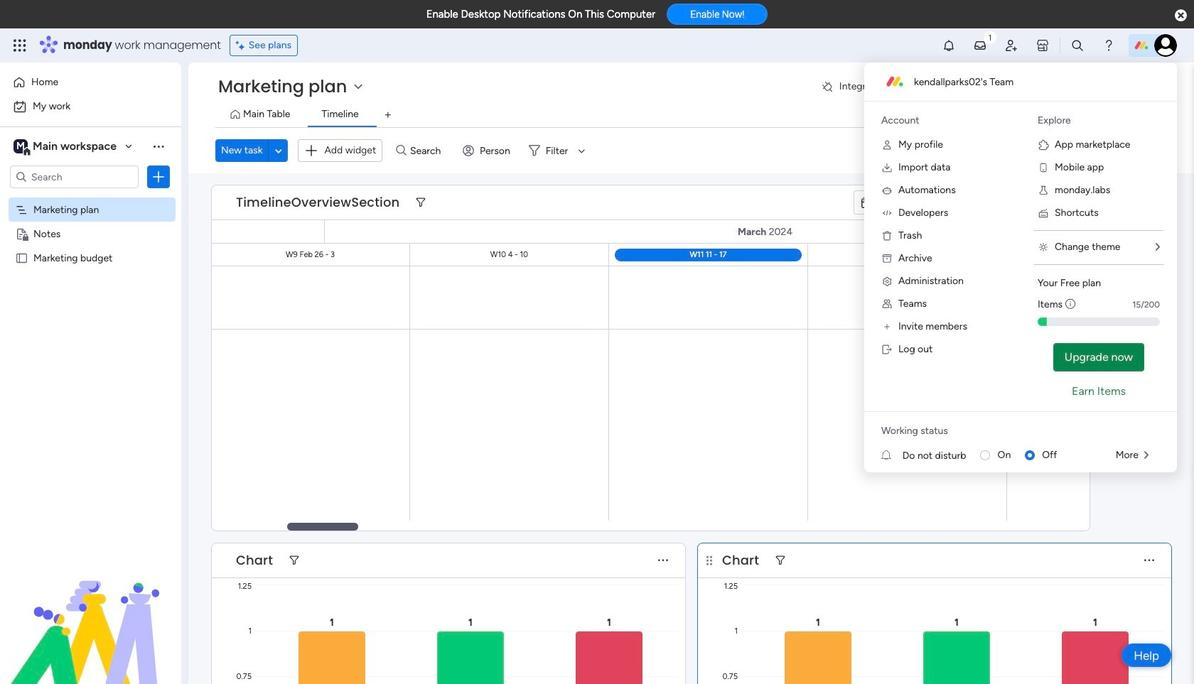 Task type: describe. For each thing, give the bounding box(es) containing it.
log out image
[[882, 344, 893, 355]]

more dots image
[[658, 556, 668, 566]]

search everything image
[[1071, 38, 1085, 53]]

administration image
[[882, 276, 893, 287]]

private board image
[[15, 227, 28, 240]]

0 vertical spatial more dots image
[[1063, 197, 1073, 208]]

v2 info image
[[1066, 297, 1076, 312]]

shortcuts image
[[1038, 208, 1049, 219]]

update feed image
[[973, 38, 988, 53]]

arrow down image
[[573, 142, 590, 159]]

archive image
[[882, 253, 893, 264]]

v2 search image
[[396, 143, 407, 159]]

select product image
[[13, 38, 27, 53]]

change theme image
[[1038, 242, 1049, 253]]

teams image
[[882, 299, 893, 310]]

lottie animation element
[[0, 541, 181, 685]]

public board image
[[15, 251, 28, 264]]

developers image
[[882, 208, 893, 219]]

dapulse drag handle 3 image
[[707, 556, 712, 566]]

monday.labs image
[[1038, 185, 1049, 196]]

invite members image
[[882, 321, 893, 333]]

0 vertical spatial option
[[9, 71, 173, 94]]



Task type: vqa. For each thing, say whether or not it's contained in the screenshot.
option to the bottom
yes



Task type: locate. For each thing, give the bounding box(es) containing it.
automations image
[[882, 185, 893, 196]]

dapulse close image
[[1175, 9, 1187, 23]]

workspace options image
[[151, 139, 166, 153]]

tab list
[[215, 104, 1173, 127]]

workspace selection element
[[14, 138, 119, 156]]

kendall parks image
[[1155, 34, 1177, 57]]

v2 surfce notifications image
[[882, 448, 903, 463]]

Search in workspace field
[[30, 169, 119, 185]]

list arrow image
[[1156, 242, 1160, 252]]

mobile app image
[[1038, 162, 1049, 173]]

help image
[[1102, 38, 1116, 53]]

more dots image
[[1063, 197, 1073, 208], [1145, 556, 1155, 566]]

1 vertical spatial option
[[9, 95, 173, 118]]

option
[[9, 71, 173, 94], [9, 95, 173, 118], [0, 197, 181, 199]]

import data image
[[882, 162, 893, 173]]

lottie animation image
[[0, 541, 181, 685]]

2 vertical spatial option
[[0, 197, 181, 199]]

monday marketplace image
[[1036, 38, 1050, 53]]

main content
[[0, 173, 1194, 685]]

1 image
[[984, 29, 997, 45]]

0 horizontal spatial more dots image
[[1063, 197, 1073, 208]]

angle down image
[[275, 145, 282, 156]]

invite members image
[[1005, 38, 1019, 53]]

1 horizontal spatial more dots image
[[1145, 556, 1155, 566]]

my profile image
[[882, 139, 893, 151]]

Search field
[[407, 141, 449, 161]]

list box
[[0, 194, 181, 462]]

None field
[[232, 193, 403, 212], [232, 552, 277, 570], [719, 552, 763, 570], [232, 193, 403, 212], [232, 552, 277, 570], [719, 552, 763, 570]]

v2 plus image
[[1036, 197, 1043, 208]]

options image
[[151, 170, 166, 184]]

tab
[[377, 104, 399, 127]]

list arrow image
[[1145, 451, 1149, 461]]

see plans image
[[236, 38, 249, 53]]

trash image
[[882, 230, 893, 242]]

workspace image
[[14, 139, 28, 154]]

1 vertical spatial more dots image
[[1145, 556, 1155, 566]]

notifications image
[[942, 38, 956, 53]]

add view image
[[385, 110, 391, 121]]



